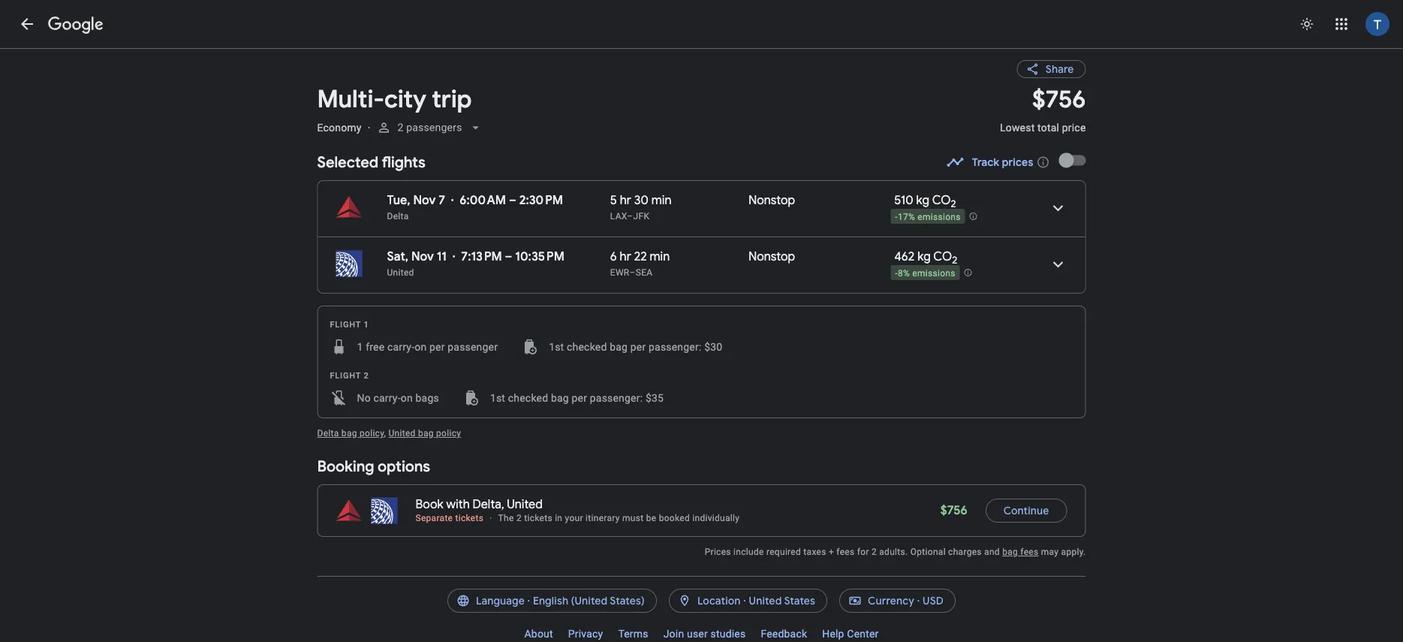 Task type: locate. For each thing, give the bounding box(es) containing it.
0 vertical spatial  image
[[368, 121, 371, 134]]

per for 1st checked bag per passenger: $30
[[631, 341, 646, 353]]

per
[[430, 341, 445, 353], [631, 341, 646, 353], [572, 392, 587, 404]]

passengers
[[406, 121, 462, 134]]

hr right 6
[[620, 249, 632, 264]]

itinerary
[[586, 513, 620, 523]]

2 nonstop flight. element from the top
[[749, 249, 795, 267]]

feedback
[[761, 627, 808, 640]]

$756 down share at the right top
[[1033, 84, 1086, 115]]

continue
[[1004, 504, 1050, 517]]

2 right the
[[517, 513, 522, 523]]

1 vertical spatial delta
[[317, 428, 339, 439]]

trip
[[432, 84, 472, 115]]

0 horizontal spatial $756
[[941, 503, 968, 518]]

hr for 6
[[620, 249, 632, 264]]

list
[[318, 181, 1086, 293]]

policy
[[360, 428, 384, 439], [436, 428, 461, 439]]

0 vertical spatial hr
[[620, 193, 632, 208]]

united left states
[[749, 594, 782, 608]]

0 horizontal spatial passenger:
[[590, 392, 643, 404]]

0 vertical spatial $756
[[1033, 84, 1086, 115]]

6:00 am
[[460, 193, 506, 208]]

min inside the 5 hr 30 min lax – jfk
[[652, 193, 672, 208]]

0 vertical spatial co
[[932, 193, 951, 208]]

flight on tuesday, november 7. leaves los angeles international airport at 6:00 am on tuesday, november 7 and arrives at john f. kennedy international airport at 2:30 pm on tuesday, november 7. element
[[387, 193, 563, 208]]

1 vertical spatial co
[[934, 249, 953, 264]]

1 horizontal spatial delta
[[387, 211, 409, 222]]

2 horizontal spatial per
[[631, 341, 646, 353]]

0 vertical spatial delta
[[387, 211, 409, 222]]

0 horizontal spatial 1
[[357, 341, 363, 353]]

1 horizontal spatial per
[[572, 392, 587, 404]]

- down '510'
[[895, 212, 898, 222]]

bags
[[416, 392, 439, 404]]

2 up '-8% emissions' on the right of page
[[953, 254, 958, 266]]

jfk
[[634, 211, 650, 222]]

0 vertical spatial -
[[895, 212, 898, 222]]

delta down tue,
[[387, 211, 409, 222]]

carry-
[[388, 341, 415, 353], [374, 392, 401, 404]]

1 up free
[[364, 320, 369, 329]]

2 inside "510 kg co 2"
[[951, 197, 957, 210]]

1 vertical spatial nov
[[412, 249, 434, 264]]

on
[[415, 341, 427, 353], [401, 392, 413, 404]]

2 tickets from the left
[[524, 513, 553, 523]]

join user studies
[[664, 627, 746, 640]]

2
[[398, 121, 404, 134], [951, 197, 957, 210], [953, 254, 958, 266], [364, 371, 369, 380], [517, 513, 522, 523], [872, 547, 877, 557]]

sea
[[636, 267, 653, 278]]

hr
[[620, 193, 632, 208], [620, 249, 632, 264]]

1 horizontal spatial $756
[[1033, 84, 1086, 115]]

1 vertical spatial checked
[[508, 392, 548, 404]]

1 vertical spatial 1st
[[490, 392, 506, 404]]

fees left may
[[1021, 547, 1039, 557]]

united
[[387, 267, 414, 278], [389, 428, 416, 439], [507, 497, 543, 512], [749, 594, 782, 608]]

$756 up charges
[[941, 503, 968, 518]]

policy up booking options
[[360, 428, 384, 439]]

emissions
[[918, 212, 961, 222], [913, 268, 956, 278]]

fees right +
[[837, 547, 855, 557]]

 image
[[368, 121, 371, 134], [451, 193, 454, 208], [453, 249, 455, 264]]

tickets
[[456, 513, 484, 523], [524, 513, 553, 523]]

0 vertical spatial carry-
[[388, 341, 415, 353]]

nov left 11
[[412, 249, 434, 264]]

1 vertical spatial nonstop
[[749, 249, 795, 264]]

optional
[[911, 547, 946, 557]]

1st down "passenger"
[[490, 392, 506, 404]]

on right free
[[415, 341, 427, 353]]

none text field containing $756
[[1000, 84, 1086, 147]]

about
[[525, 627, 553, 640]]

$30
[[705, 341, 723, 353]]

8%
[[898, 268, 910, 278]]

nonstop flight. element for 6 hr 22 min
[[749, 249, 795, 267]]

 image right the 7
[[451, 193, 454, 208]]

join
[[664, 627, 684, 640]]

2 up -17% emissions
[[951, 197, 957, 210]]

1 horizontal spatial fees
[[1021, 547, 1039, 557]]

nonstop
[[749, 193, 795, 208], [749, 249, 795, 264]]

co up -17% emissions
[[932, 193, 951, 208]]

main content containing multi-city trip
[[317, 48, 1086, 558]]

hr inside the 5 hr 30 min lax – jfk
[[620, 193, 632, 208]]

user
[[687, 627, 708, 640]]

options
[[378, 457, 430, 476]]

1st inside first checked bag costs 35 us dollars per passenger element
[[490, 392, 506, 404]]

kg up '-8% emissions' on the right of page
[[918, 249, 931, 264]]

1 vertical spatial emissions
[[913, 268, 956, 278]]

1 horizontal spatial passenger:
[[649, 341, 702, 353]]

 image right 'economy'
[[368, 121, 371, 134]]

united right ,
[[389, 428, 416, 439]]

min right 22
[[650, 249, 670, 264]]

free
[[366, 341, 385, 353]]

include
[[734, 547, 764, 557]]

0 vertical spatial 1st
[[549, 341, 564, 353]]

0 vertical spatial nonstop
[[749, 193, 795, 208]]

11
[[437, 249, 447, 264]]

charges
[[949, 547, 982, 557]]

currency
[[868, 594, 915, 608]]

1 vertical spatial min
[[650, 249, 670, 264]]

0 horizontal spatial fees
[[837, 547, 855, 557]]

checked for 1st checked bag per passenger: $35
[[508, 392, 548, 404]]

0 horizontal spatial 1st
[[490, 392, 506, 404]]

min for 6 hr 22 min
[[650, 249, 670, 264]]

1 nonstop flight. element from the top
[[749, 193, 795, 210]]

tue,
[[387, 193, 410, 208]]

per left "passenger"
[[430, 341, 445, 353]]

passenger: left $35
[[590, 392, 643, 404]]

1 horizontal spatial tickets
[[524, 513, 553, 523]]

6:00 am – 2:30 pm
[[460, 193, 563, 208]]

0 vertical spatial nov
[[413, 193, 436, 208]]

on left bags
[[401, 392, 413, 404]]

0 horizontal spatial tickets
[[456, 513, 484, 523]]

may
[[1042, 547, 1059, 557]]

1 vertical spatial passenger:
[[590, 392, 643, 404]]

0 horizontal spatial delta
[[317, 428, 339, 439]]

policy down bags
[[436, 428, 461, 439]]

passenger: inside first checked bag costs 35 us dollars per passenger element
[[590, 392, 643, 404]]

carry- right free
[[388, 341, 415, 353]]

nonstop for 5 hr 30 min
[[749, 193, 795, 208]]

apply.
[[1062, 547, 1086, 557]]

1 horizontal spatial checked
[[567, 341, 607, 353]]

 image right 11
[[453, 249, 455, 264]]

sat, nov 11
[[387, 249, 447, 264]]

1 flight from the top
[[330, 320, 361, 329]]

1 vertical spatial $756
[[941, 503, 968, 518]]

-
[[895, 212, 898, 222], [895, 268, 898, 278]]

1st up first checked bag costs 35 us dollars per passenger element
[[549, 341, 564, 353]]

2 policy from the left
[[436, 428, 461, 439]]

kg up -17% emissions
[[917, 193, 930, 208]]

1 left free
[[357, 341, 363, 353]]

1st
[[549, 341, 564, 353], [490, 392, 506, 404]]

separate
[[416, 513, 453, 523]]

1 - from the top
[[895, 212, 898, 222]]

nov for tue,
[[413, 193, 436, 208]]

flight 1
[[330, 320, 369, 329]]

1st inside first checked bag costs 30 us dollars per passenger element
[[549, 341, 564, 353]]

multi-city trip
[[317, 84, 472, 115]]

flight for flight 1
[[330, 320, 361, 329]]

per down first checked bag costs 30 us dollars per passenger element
[[572, 392, 587, 404]]

1 free carry-on per passenger
[[357, 341, 498, 353]]

hr right 5
[[620, 193, 632, 208]]

2 hr from the top
[[620, 249, 632, 264]]

flight up flight 2
[[330, 320, 361, 329]]

- down '462'
[[895, 268, 898, 278]]

per up $35
[[631, 341, 646, 353]]

co for 462 kg co
[[934, 249, 953, 264]]

$756 for $756 lowest total price
[[1033, 84, 1086, 115]]

emissions down "510 kg co 2"
[[918, 212, 961, 222]]

0 horizontal spatial policy
[[360, 428, 384, 439]]

1 vertical spatial -
[[895, 268, 898, 278]]

 image inside flight on tuesday, november 7. leaves los angeles international airport at 6:00 am on tuesday, november 7 and arrives at john f. kennedy international airport at 2:30 pm on tuesday, november 7. 'element'
[[451, 193, 454, 208]]

0 vertical spatial emissions
[[918, 212, 961, 222]]

bag
[[610, 341, 628, 353], [551, 392, 569, 404], [342, 428, 357, 439], [418, 428, 434, 439], [1003, 547, 1018, 557]]

1 vertical spatial nonstop flight. element
[[749, 249, 795, 267]]

7:13 pm – 10:35 pm
[[461, 249, 565, 264]]

2 flight from the top
[[330, 371, 361, 380]]

2 nonstop from the top
[[749, 249, 795, 264]]

book
[[416, 497, 444, 512]]

the
[[498, 513, 514, 523]]

tickets left in
[[524, 513, 553, 523]]

1 vertical spatial kg
[[918, 249, 931, 264]]

$756 inside $756 lowest total price
[[1033, 84, 1086, 115]]

1 vertical spatial on
[[401, 392, 413, 404]]

2 inside '462 kg co 2'
[[953, 254, 958, 266]]

lax
[[610, 211, 627, 222]]

min inside 6 hr 22 min ewr – sea
[[650, 249, 670, 264]]

1 vertical spatial flight
[[330, 371, 361, 380]]

2 fees from the left
[[1021, 547, 1039, 557]]

nov for sat,
[[412, 249, 434, 264]]

usd
[[923, 594, 944, 608]]

hr for 5
[[620, 193, 632, 208]]

nov
[[413, 193, 436, 208], [412, 249, 434, 264]]

0 vertical spatial flight
[[330, 320, 361, 329]]

2 - from the top
[[895, 268, 898, 278]]

about link
[[517, 622, 561, 642]]

passenger: for $30
[[649, 341, 702, 353]]

delta up booking
[[317, 428, 339, 439]]

co inside "510 kg co 2"
[[932, 193, 951, 208]]

1 vertical spatial hr
[[620, 249, 632, 264]]

2 down city in the left top of the page
[[398, 121, 404, 134]]

feedback link
[[754, 622, 815, 642]]

– inside the 5 hr 30 min lax – jfk
[[627, 211, 634, 222]]

–
[[509, 193, 517, 208], [627, 211, 634, 222], [505, 249, 513, 264], [630, 267, 636, 278]]

per for 1st checked bag per passenger: $35
[[572, 392, 587, 404]]

carry- right no on the left
[[374, 392, 401, 404]]

510
[[895, 193, 914, 208]]

0 vertical spatial checked
[[567, 341, 607, 353]]

nonstop for 6 hr 22 min
[[749, 249, 795, 264]]

co up '-8% emissions' on the right of page
[[934, 249, 953, 264]]

nov left the 7
[[413, 193, 436, 208]]

2 inside popup button
[[398, 121, 404, 134]]

None text field
[[1000, 84, 1086, 147]]

sat,
[[387, 249, 409, 264]]

emissions down '462 kg co 2' at the right top of the page
[[913, 268, 956, 278]]

0 vertical spatial kg
[[917, 193, 930, 208]]

7
[[439, 193, 445, 208]]

0 vertical spatial on
[[415, 341, 427, 353]]

total
[[1038, 121, 1060, 134]]

1 nonstop from the top
[[749, 193, 795, 208]]

flights
[[382, 152, 426, 172]]

passenger:
[[649, 341, 702, 353], [590, 392, 643, 404]]

2 vertical spatial  image
[[453, 249, 455, 264]]

Arrival time: 2:30 PM. text field
[[519, 193, 563, 208]]

taxes
[[804, 547, 827, 557]]

1 vertical spatial  image
[[451, 193, 454, 208]]

main content
[[317, 48, 1086, 558]]

learn more about tracked prices image
[[1037, 155, 1050, 169]]

united up the
[[507, 497, 543, 512]]

462 kg co 2
[[895, 249, 958, 266]]

passenger: inside first checked bag costs 30 us dollars per passenger element
[[649, 341, 702, 353]]

1 horizontal spatial 1st
[[549, 341, 564, 353]]

0 vertical spatial min
[[652, 193, 672, 208]]

passenger: left $30
[[649, 341, 702, 353]]

nonstop flight. element
[[749, 193, 795, 210], [749, 249, 795, 267]]

flight up no on the left
[[330, 371, 361, 380]]

1 horizontal spatial policy
[[436, 428, 461, 439]]

2 right for
[[872, 547, 877, 557]]

1 hr from the top
[[620, 193, 632, 208]]

share button
[[1017, 60, 1086, 78]]

756 US dollars text field
[[941, 503, 968, 518]]

economy
[[317, 121, 362, 134]]

booking options
[[317, 457, 430, 476]]

hr inside 6 hr 22 min ewr – sea
[[620, 249, 632, 264]]

kg inside '462 kg co 2'
[[918, 249, 931, 264]]

 image for sat, nov 11
[[453, 249, 455, 264]]

0 vertical spatial passenger:
[[649, 341, 702, 353]]

min for 5 hr 30 min
[[652, 193, 672, 208]]

min right the 30
[[652, 193, 672, 208]]

0 horizontal spatial checked
[[508, 392, 548, 404]]

tickets down book with delta, united
[[456, 513, 484, 523]]

1 horizontal spatial 1
[[364, 320, 369, 329]]

 image inside flight on saturday, november 11. leaves newark liberty international airport at 7:13 pm on saturday, november 11 and arrives at seattle-tacoma international airport at 10:35 pm on saturday, november 11. element
[[453, 249, 455, 264]]

flight on saturday, november 11. leaves newark liberty international airport at 7:13 pm on saturday, november 11 and arrives at seattle-tacoma international airport at 10:35 pm on saturday, november 11. element
[[387, 249, 565, 264]]

0 vertical spatial nonstop flight. element
[[749, 193, 795, 210]]

kg inside "510 kg co 2"
[[917, 193, 930, 208]]

states)
[[610, 594, 645, 608]]

co inside '462 kg co 2'
[[934, 249, 953, 264]]



Task type: describe. For each thing, give the bounding box(es) containing it.
1 vertical spatial carry-
[[374, 392, 401, 404]]

go back image
[[18, 15, 36, 33]]

1st checked bag per passenger: $30
[[549, 341, 723, 353]]

passenger
[[448, 341, 498, 353]]

1st for 1st checked bag per passenger: $30
[[549, 341, 564, 353]]

language
[[476, 594, 525, 608]]

1 horizontal spatial on
[[415, 341, 427, 353]]

location
[[698, 594, 741, 608]]

ewr
[[610, 267, 630, 278]]

6
[[610, 249, 617, 264]]

22
[[634, 249, 647, 264]]

10:35 pm
[[515, 249, 565, 264]]

 image for tue, nov 7
[[451, 193, 454, 208]]

studies
[[711, 627, 746, 640]]

loading results progress bar
[[0, 48, 1404, 51]]

track
[[972, 155, 1000, 169]]

Departure time: 7:13 PM. text field
[[461, 249, 502, 264]]

help
[[823, 627, 845, 640]]

required
[[767, 547, 801, 557]]

+
[[829, 547, 834, 557]]

must
[[623, 513, 644, 523]]

co for 510 kg co
[[932, 193, 951, 208]]

flight details. flight on saturday, november 11. leaves newark liberty international airport at 7:13 pm on saturday, november 11 and arrives at seattle-tacoma international airport at 10:35 pm on saturday, november 11. image
[[1041, 246, 1077, 282]]

– inside 6 hr 22 min ewr – sea
[[630, 267, 636, 278]]

total duration 6 hr 22 min. element
[[610, 249, 749, 267]]

0 horizontal spatial on
[[401, 392, 413, 404]]

english (united states)
[[533, 594, 645, 608]]

nonstop flight. element for 5 hr 30 min
[[749, 193, 795, 210]]

first checked bag costs 35 us dollars per passenger element
[[463, 389, 664, 407]]

for
[[857, 547, 869, 557]]

and
[[985, 547, 1000, 557]]

462
[[895, 249, 915, 264]]

1st for 1st checked bag per passenger: $35
[[490, 392, 506, 404]]

continue button
[[986, 493, 1068, 529]]

share
[[1046, 62, 1074, 76]]

united states
[[749, 594, 816, 608]]

0 horizontal spatial per
[[430, 341, 445, 353]]

prices
[[705, 547, 731, 557]]

2:30 pm
[[519, 193, 563, 208]]

510 kg co 2
[[895, 193, 957, 210]]

english
[[533, 594, 569, 608]]

passenger: for $35
[[590, 392, 643, 404]]

price
[[1063, 121, 1086, 134]]

selected
[[317, 152, 379, 172]]

5 hr 30 min lax – jfk
[[610, 193, 672, 222]]

in
[[555, 513, 563, 523]]

change appearance image
[[1290, 6, 1326, 42]]

2 passengers button
[[371, 110, 489, 146]]

booking
[[317, 457, 374, 476]]

1st checked bag per passenger: $35
[[490, 392, 664, 404]]

flight for flight 2
[[330, 371, 361, 380]]

with
[[446, 497, 470, 512]]

Departure time: 6:00 AM. text field
[[460, 193, 506, 208]]

delta,
[[473, 497, 504, 512]]

join user studies link
[[656, 622, 754, 642]]

book with delta, united
[[416, 497, 543, 512]]

delta bag policy link
[[317, 428, 384, 439]]

5
[[610, 193, 617, 208]]

emissions for 462 kg co
[[913, 268, 956, 278]]

$756 for $756
[[941, 503, 968, 518]]

6 hr 22 min ewr – sea
[[610, 249, 670, 278]]

separate tickets
[[416, 513, 484, 523]]

7:13 pm
[[461, 249, 502, 264]]

kg for 510
[[917, 193, 930, 208]]

terms link
[[611, 622, 656, 642]]

terms
[[618, 627, 649, 640]]

$756 lowest total price
[[1000, 84, 1086, 134]]

1 vertical spatial 1
[[357, 341, 363, 353]]

-17% emissions
[[895, 212, 961, 222]]

multi-
[[317, 84, 384, 115]]

center
[[847, 627, 879, 640]]

individually
[[693, 513, 740, 523]]

 image for economy
[[368, 121, 371, 134]]

flight 2
[[330, 371, 369, 380]]

bag fees button
[[1003, 547, 1039, 557]]

total duration 5 hr 30 min. element
[[610, 193, 749, 210]]

2 up no on the left
[[364, 371, 369, 380]]

17%
[[898, 212, 916, 222]]

kg for 462
[[918, 249, 931, 264]]

adults.
[[880, 547, 908, 557]]

- for 510 kg co
[[895, 212, 898, 222]]

privacy
[[568, 627, 603, 640]]

lowest
[[1000, 121, 1035, 134]]

the 2 tickets in your itinerary must be booked individually
[[498, 513, 740, 523]]

- for 462 kg co
[[895, 268, 898, 278]]

checked for 1st checked bag per passenger: $30
[[567, 341, 607, 353]]

Arrival time: 10:35 PM. text field
[[515, 249, 565, 264]]

privacy link
[[561, 622, 611, 642]]

emissions for 510 kg co
[[918, 212, 961, 222]]

list containing tue, nov 7
[[318, 181, 1086, 293]]

track prices
[[972, 155, 1034, 169]]

delta for delta bag policy , united bag policy
[[317, 428, 339, 439]]

1 fees from the left
[[837, 547, 855, 557]]

no
[[357, 392, 371, 404]]

$35
[[646, 392, 664, 404]]

30
[[634, 193, 649, 208]]

,
[[384, 428, 386, 439]]

be
[[646, 513, 657, 523]]

help center
[[823, 627, 879, 640]]

Multi-city trip text field
[[317, 84, 982, 115]]

1 policy from the left
[[360, 428, 384, 439]]

united bag policy link
[[389, 428, 461, 439]]

states
[[784, 594, 816, 608]]

delta for delta
[[387, 211, 409, 222]]

1 tickets from the left
[[456, 513, 484, 523]]

flight details. flight on tuesday, november 7. leaves los angeles international airport at 6:00 am on tuesday, november 7 and arrives at john f. kennedy international airport at 2:30 pm on tuesday, november 7. image
[[1041, 190, 1077, 226]]

booked
[[659, 513, 690, 523]]

prices
[[1002, 155, 1034, 169]]

your
[[565, 513, 583, 523]]

united down sat,
[[387, 267, 414, 278]]

0 vertical spatial 1
[[364, 320, 369, 329]]

2 passengers
[[398, 121, 462, 134]]

first checked bag costs 30 us dollars per passenger element
[[522, 338, 723, 356]]

tue, nov 7
[[387, 193, 445, 208]]

delta bag policy , united bag policy
[[317, 428, 461, 439]]

756 us dollars element
[[1033, 84, 1086, 115]]

help center link
[[815, 622, 887, 642]]



Task type: vqa. For each thing, say whether or not it's contained in the screenshot.
the bottom app
no



